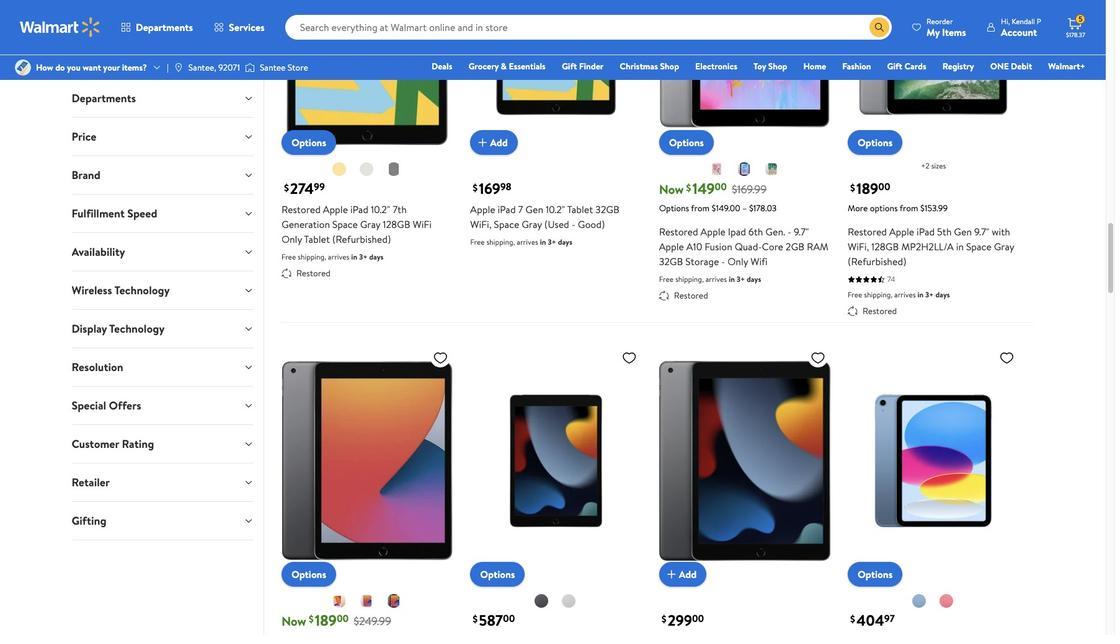 Task type: vqa. For each thing, say whether or not it's contained in the screenshot.
Hi, Kendall P Account at the top of page
yes



Task type: locate. For each thing, give the bounding box(es) containing it.
restored 2022 apple 10.9-inch ipad wi-fi + cellular 64gb - blue (10th generation) (refurbished) image
[[848, 346, 1019, 578]]

1 vertical spatial (refurbished)
[[848, 255, 907, 269]]

refurbished apple ipad 9th gen 64gb space gray wi-fi 3k2k3ll/a (latest model) image
[[659, 346, 831, 578]]

128gb right wifi,
[[872, 240, 899, 254]]

add button up 98 at the left top
[[470, 131, 518, 155]]

shipping, down wifi, space
[[487, 237, 515, 248]]

0 horizontal spatial 10.2"
[[371, 203, 390, 217]]

restored up generation
[[282, 203, 321, 217]]

silver image
[[359, 162, 374, 177], [562, 594, 577, 609]]

gen.
[[766, 225, 785, 239]]

options link up the now $ 189 00 $249.99
[[282, 563, 336, 587]]

apple down more options from $153.99
[[889, 225, 914, 239]]

options link up $ 587 00
[[470, 563, 525, 587]]

$ inside $ 587 00
[[473, 613, 478, 627]]

$ 189 00
[[850, 178, 890, 199]]

0 vertical spatial gold image
[[710, 162, 724, 177]]

1 vertical spatial gray image
[[534, 594, 549, 609]]

apple inside restored apple ipad 10.2" 7th generation space gray 128gb wifi only tablet (refurbished) free shipping, arrives in 3+ days
[[323, 203, 348, 217]]

$ inside $ 404 97
[[850, 613, 855, 627]]

registry
[[943, 60, 974, 73]]

technology inside dropdown button
[[109, 321, 165, 337]]

1 vertical spatial 128gb
[[872, 240, 899, 254]]

 image right 92071
[[245, 61, 255, 74]]

santee, 92071
[[188, 61, 240, 74]]

price
[[72, 129, 96, 145]]

189 up more on the right top
[[857, 178, 878, 199]]

ipad left 7
[[498, 203, 516, 217]]

9.7" inside the restored apple ipad 5th gen 9.7" with wifi, 128gb mp2h2ll/a in space gray (refurbished)
[[974, 225, 990, 239]]

1 horizontal spatial (refurbished)
[[848, 255, 907, 269]]

1 vertical spatial space
[[966, 240, 992, 254]]

gold image up the now $ 189 00 $249.99
[[332, 594, 347, 609]]

restored apple ipad 5th gen 9.7" with wifi, 128gb mp2h2ll/a in space gray (refurbished)
[[848, 225, 1014, 269]]

0 vertical spatial technology
[[114, 283, 170, 298]]

1 vertical spatial departments
[[72, 91, 136, 106]]

$ left $249.99
[[309, 613, 314, 627]]

32gb left storage
[[659, 255, 683, 269]]

account
[[1001, 25, 1037, 39]]

 image for santee store
[[245, 61, 255, 74]]

apple ipad 7 gen 10.2" tablet 32gb wifi, space gray (used - good) free shipping, arrives in 3+ days
[[470, 203, 620, 248]]

0 horizontal spatial gray
[[360, 218, 381, 232]]

options
[[291, 136, 326, 150], [669, 136, 704, 150], [858, 136, 893, 150], [659, 203, 689, 215], [291, 568, 326, 582], [480, 568, 515, 582], [858, 568, 893, 582]]

tablet
[[567, 203, 593, 217], [304, 233, 330, 247]]

free inside restored apple ipad 10.2" 7th generation space gray 128gb wifi only tablet (refurbished) free shipping, arrives in 3+ days
[[282, 252, 296, 263]]

brand button
[[62, 156, 264, 194]]

$249.99
[[354, 614, 391, 629]]

shipping, inside apple ipad 7 gen 10.2" tablet 32gb wifi, space gray (used - good) free shipping, arrives in 3+ days
[[487, 237, 515, 248]]

options up $ 189 00 at top
[[858, 136, 893, 150]]

1 vertical spatial only
[[728, 255, 748, 269]]

|
[[167, 61, 169, 74]]

wifi
[[413, 218, 432, 232]]

add to favorites list, restored apple ipad 7th. gen - 10.2" apple a10 fusion quad-core 3gb ram 32gb storage - only wifi image
[[433, 351, 448, 366]]

2gb
[[786, 240, 805, 254]]

$ for 189
[[850, 181, 855, 195]]

only inside restored apple ipad 10.2" 7th generation space gray 128gb wifi only tablet (refurbished) free shipping, arrives in 3+ days
[[282, 233, 302, 247]]

customer rating button
[[62, 426, 264, 463]]

0 vertical spatial add button
[[470, 131, 518, 155]]

gift for gift cards
[[887, 60, 903, 73]]

mp2h2ll/a
[[902, 240, 954, 254]]

00 inside $ 189 00
[[878, 180, 890, 194]]

$ inside now $ 149 00 $169.99 options from $149.00 – $178.03
[[686, 181, 691, 195]]

apple up fusion
[[701, 225, 726, 239]]

 image
[[15, 60, 31, 76], [245, 61, 255, 74]]

gray down 7
[[522, 218, 542, 232]]

1 horizontal spatial add button
[[659, 563, 707, 587]]

1 vertical spatial tablet
[[304, 233, 330, 247]]

1 horizontal spatial only
[[728, 255, 748, 269]]

10.2"
[[371, 203, 390, 217], [546, 203, 565, 217]]

from inside now $ 149 00 $169.99 options from $149.00 – $178.03
[[691, 203, 710, 215]]

1 horizontal spatial ipad
[[498, 203, 516, 217]]

9.7" up 2gb
[[794, 225, 809, 239]]

in inside restored apple ipad 10.2" 7th generation space gray 128gb wifi only tablet (refurbished) free shipping, arrives in 3+ days
[[351, 252, 357, 263]]

add to favorites list, 2021 apple 10.2-inch ipad wi-fi + cellular 256gb - space gray (9th generation) image
[[622, 351, 637, 366]]

shipping, down 74
[[864, 290, 893, 301]]

0 horizontal spatial shop
[[660, 60, 679, 73]]

1 horizontal spatial from
[[900, 203, 918, 215]]

christmas shop
[[620, 60, 679, 73]]

apple inside the restored apple ipad 5th gen 9.7" with wifi, 128gb mp2h2ll/a in space gray (refurbished)
[[889, 225, 914, 239]]

apple down 99
[[323, 203, 348, 217]]

1 vertical spatial gold image
[[332, 594, 347, 609]]

0 vertical spatial 128gb
[[383, 218, 410, 232]]

128gb inside restored apple ipad 10.2" 7th generation space gray 128gb wifi only tablet (refurbished) free shipping, arrives in 3+ days
[[383, 218, 410, 232]]

restored down storage
[[674, 290, 708, 302]]

1 horizontal spatial 9.7"
[[974, 225, 990, 239]]

now for 149
[[659, 181, 684, 198]]

32gb
[[596, 203, 620, 217], [659, 255, 683, 269]]

shipping, inside restored apple ipad 10.2" 7th generation space gray 128gb wifi only tablet (refurbished) free shipping, arrives in 3+ days
[[298, 252, 326, 263]]

1 horizontal spatial 10.2"
[[546, 203, 565, 217]]

1 horizontal spatial now
[[659, 181, 684, 198]]

options link for $169.99
[[659, 131, 714, 155]]

items
[[942, 25, 966, 39]]

restored up a10
[[659, 225, 698, 239]]

0 horizontal spatial from
[[691, 203, 710, 215]]

2 gift from the left
[[887, 60, 903, 73]]

$ left 299
[[662, 613, 667, 627]]

shop right 'toy'
[[768, 60, 787, 73]]

10.2" left the 7th
[[371, 203, 390, 217]]

1 horizontal spatial gold image
[[710, 162, 724, 177]]

- right 'gen.'
[[788, 225, 792, 239]]

shipping, down generation
[[298, 252, 326, 263]]

0 vertical spatial gray image
[[737, 162, 752, 177]]

1 vertical spatial silver image
[[562, 594, 577, 609]]

options link up gold icon
[[282, 131, 336, 155]]

$ left 149
[[686, 181, 691, 195]]

1 vertical spatial 32gb
[[659, 255, 683, 269]]

gen
[[526, 203, 543, 217], [954, 225, 972, 239]]

apple up wifi, space
[[470, 203, 495, 217]]

gold image up 149
[[710, 162, 724, 177]]

0 vertical spatial 32gb
[[596, 203, 620, 217]]

1 shop from the left
[[660, 60, 679, 73]]

2 horizontal spatial ipad
[[917, 225, 935, 239]]

price button
[[62, 118, 264, 156]]

options up 149
[[669, 136, 704, 150]]

00 inside $ 299 00
[[692, 613, 704, 626]]

Search search field
[[285, 15, 892, 40]]

0 vertical spatial (refurbished)
[[332, 233, 391, 247]]

0 horizontal spatial gen
[[526, 203, 543, 217]]

restored up wifi,
[[848, 225, 887, 239]]

1 horizontal spatial 189
[[857, 178, 878, 199]]

0 vertical spatial tablet
[[567, 203, 593, 217]]

in
[[540, 237, 546, 248], [956, 240, 964, 254], [351, 252, 357, 263], [729, 274, 735, 285], [918, 290, 924, 301]]

1 vertical spatial 189
[[315, 610, 337, 631]]

1 from from the left
[[691, 203, 710, 215]]

from down 149
[[691, 203, 710, 215]]

0 vertical spatial add
[[490, 136, 508, 150]]

$ left 587
[[473, 613, 478, 627]]

$ left 169
[[473, 181, 478, 195]]

0 horizontal spatial add
[[490, 136, 508, 150]]

 image
[[174, 63, 184, 73]]

space right generation
[[332, 218, 358, 232]]

2 10.2" from the left
[[546, 203, 565, 217]]

customer
[[72, 437, 119, 452]]

 image for how do you want your items?
[[15, 60, 31, 76]]

gift left finder
[[562, 60, 577, 73]]

free inside apple ipad 7 gen 10.2" tablet 32gb wifi, space gray (used - good) free shipping, arrives in 3+ days
[[470, 237, 485, 248]]

00 for 299
[[692, 613, 704, 626]]

0 horizontal spatial 32gb
[[596, 203, 620, 217]]

now
[[659, 181, 684, 198], [282, 614, 306, 630]]

gray inside restored apple ipad 10.2" 7th generation space gray 128gb wifi only tablet (refurbished) free shipping, arrives in 3+ days
[[360, 218, 381, 232]]

gifting
[[72, 514, 106, 529]]

gen inside the restored apple ipad 5th gen 9.7" with wifi, 128gb mp2h2ll/a in space gray (refurbished)
[[954, 225, 972, 239]]

2 9.7" from the left
[[974, 225, 990, 239]]

0 horizontal spatial add button
[[470, 131, 518, 155]]

1 vertical spatial silver image
[[359, 594, 374, 609]]

shipping,
[[487, 237, 515, 248], [298, 252, 326, 263], [675, 274, 704, 285], [864, 290, 893, 301]]

one debit
[[990, 60, 1032, 73]]

1 vertical spatial add
[[679, 568, 697, 582]]

3+
[[548, 237, 556, 248], [359, 252, 367, 263], [737, 274, 745, 285], [926, 290, 934, 301]]

in inside the restored apple ipad 5th gen 9.7" with wifi, 128gb mp2h2ll/a in space gray (refurbished)
[[956, 240, 964, 254]]

1 horizontal spatial gray image
[[737, 162, 752, 177]]

tablet up good)
[[567, 203, 593, 217]]

$ left 274
[[284, 181, 289, 195]]

0 horizontal spatial now
[[282, 614, 306, 630]]

only inside restored apple ipad 6th gen. - 9.7" apple a10 fusion quad-core 2gb ram 32gb storage - only wifi free shipping, arrives in 3+ days
[[728, 255, 748, 269]]

0 horizontal spatial tablet
[[304, 233, 330, 247]]

departments tab
[[62, 79, 264, 117]]

1 horizontal spatial gift
[[887, 60, 903, 73]]

options link for $
[[282, 563, 336, 587]]

gold image for $
[[332, 594, 347, 609]]

only down generation
[[282, 233, 302, 247]]

- down fusion
[[722, 255, 725, 269]]

restored apple ipad 7th. gen - 10.2" apple a10 fusion quad-core 3gb ram 32gb storage - only wifi image
[[282, 346, 453, 578]]

00 inside $ 587 00
[[503, 613, 515, 626]]

-
[[572, 218, 576, 232], [788, 225, 792, 239], [722, 255, 725, 269]]

gen right 7
[[526, 203, 543, 217]]

p
[[1037, 16, 1041, 26]]

1 horizontal spatial 32gb
[[659, 255, 683, 269]]

toy
[[754, 60, 766, 73]]

restored
[[282, 203, 321, 217], [659, 225, 698, 239], [848, 225, 887, 239], [296, 268, 331, 280], [674, 290, 708, 302], [863, 305, 897, 318]]

arrives down storage
[[706, 274, 727, 285]]

fulfillment speed
[[72, 206, 157, 221]]

(refurbished) inside restored apple ipad 10.2" 7th generation space gray 128gb wifi only tablet (refurbished) free shipping, arrives in 3+ days
[[332, 233, 391, 247]]

free shipping, arrives in 3+ days
[[848, 290, 950, 301]]

grocery
[[469, 60, 499, 73]]

pink image
[[939, 594, 954, 609]]

add up 98 at the left top
[[490, 136, 508, 150]]

0 horizontal spatial silver image
[[359, 594, 374, 609]]

0 horizontal spatial 9.7"
[[794, 225, 809, 239]]

$ inside $ 299 00
[[662, 613, 667, 627]]

options for 404
[[858, 568, 893, 582]]

1 horizontal spatial silver image
[[764, 162, 779, 177]]

ipad inside apple ipad 7 gen 10.2" tablet 32gb wifi, space gray (used - good) free shipping, arrives in 3+ days
[[498, 203, 516, 217]]

from left the $153.99
[[900, 203, 918, 215]]

0 horizontal spatial silver image
[[359, 162, 374, 177]]

arrives down generation
[[328, 252, 350, 263]]

home
[[804, 60, 826, 73]]

add button
[[470, 131, 518, 155], [659, 563, 707, 587]]

add button up $ 299 00
[[659, 563, 707, 587]]

brand tab
[[62, 156, 264, 194]]

search icon image
[[875, 22, 885, 32]]

fulfillment speed tab
[[62, 195, 264, 233]]

reorder
[[927, 16, 953, 26]]

00 for 587
[[503, 613, 515, 626]]

0 horizontal spatial -
[[572, 218, 576, 232]]

$ inside $ 169 98
[[473, 181, 478, 195]]

3+ inside restored apple ipad 10.2" 7th generation space gray 128gb wifi only tablet (refurbished) free shipping, arrives in 3+ days
[[359, 252, 367, 263]]

gift inside "link"
[[562, 60, 577, 73]]

options link up 149
[[659, 131, 714, 155]]

now inside now $ 149 00 $169.99 options from $149.00 – $178.03
[[659, 181, 684, 198]]

0 horizontal spatial (refurbished)
[[332, 233, 391, 247]]

2 horizontal spatial gray
[[994, 240, 1014, 254]]

0 vertical spatial 189
[[857, 178, 878, 199]]

$ inside $ 189 00
[[850, 181, 855, 195]]

1 horizontal spatial gen
[[954, 225, 972, 239]]

0 vertical spatial silver image
[[359, 162, 374, 177]]

1 horizontal spatial tablet
[[567, 203, 593, 217]]

departments up |
[[136, 20, 193, 34]]

apple for gray
[[323, 203, 348, 217]]

10.2" up (used
[[546, 203, 565, 217]]

departments down your
[[72, 91, 136, 106]]

walmart image
[[20, 17, 100, 37]]

now for 189
[[282, 614, 306, 630]]

technology inside dropdown button
[[114, 283, 170, 298]]

add button for 299
[[659, 563, 707, 587]]

0 horizontal spatial space
[[332, 218, 358, 232]]

ipad inside the restored apple ipad 5th gen 9.7" with wifi, 128gb mp2h2ll/a in space gray (refurbished)
[[917, 225, 935, 239]]

toy shop
[[754, 60, 787, 73]]

more options from $153.99
[[848, 203, 948, 215]]

$ left 404
[[850, 613, 855, 627]]

in inside apple ipad 7 gen 10.2" tablet 32gb wifi, space gray (used - good) free shipping, arrives in 3+ days
[[540, 237, 546, 248]]

0 horizontal spatial gift
[[562, 60, 577, 73]]

arrives down 7
[[517, 237, 538, 248]]

ipad
[[728, 225, 746, 239]]

shop
[[660, 60, 679, 73], [768, 60, 787, 73]]

customer rating tab
[[62, 426, 264, 463]]

$ inside the now $ 189 00 $249.99
[[309, 613, 314, 627]]

only down quad-
[[728, 255, 748, 269]]

options link for 189
[[848, 131, 903, 155]]

1 horizontal spatial -
[[722, 255, 725, 269]]

add
[[490, 136, 508, 150], [679, 568, 697, 582]]

options link
[[282, 131, 336, 155], [659, 131, 714, 155], [848, 131, 903, 155], [282, 563, 336, 587], [470, 563, 525, 587], [848, 563, 903, 587]]

resolution
[[72, 360, 123, 375]]

$ for 587
[[473, 613, 478, 627]]

add up $ 299 00
[[679, 568, 697, 582]]

space
[[332, 218, 358, 232], [966, 240, 992, 254]]

5
[[1079, 14, 1083, 24]]

wifi
[[751, 255, 768, 269]]

technology
[[114, 283, 170, 298], [109, 321, 165, 337]]

$ inside $ 274 99
[[284, 181, 289, 195]]

space right mp2h2ll/a at the right of page
[[966, 240, 992, 254]]

0 horizontal spatial 128gb
[[383, 218, 410, 232]]

32gb up good)
[[596, 203, 620, 217]]

technology for display technology
[[109, 321, 165, 337]]

now inside the now $ 189 00 $249.99
[[282, 614, 306, 630]]

0 horizontal spatial ipad
[[350, 203, 369, 217]]

1 vertical spatial gen
[[954, 225, 972, 239]]

32gb inside restored apple ipad 6th gen. - 9.7" apple a10 fusion quad-core 2gb ram 32gb storage - only wifi free shipping, arrives in 3+ days
[[659, 255, 683, 269]]

gift cards
[[887, 60, 927, 73]]

2 shop from the left
[[768, 60, 787, 73]]

0 horizontal spatial gold image
[[332, 594, 347, 609]]

gray down with
[[994, 240, 1014, 254]]

1 10.2" from the left
[[371, 203, 390, 217]]

0 horizontal spatial  image
[[15, 60, 31, 76]]

128gb down the 7th
[[383, 218, 410, 232]]

retailer tab
[[62, 464, 264, 502]]

gift finder
[[562, 60, 604, 73]]

technology down wireless technology at the top left
[[109, 321, 165, 337]]

0 horizontal spatial only
[[282, 233, 302, 247]]

apple for wifi,
[[889, 225, 914, 239]]

technology down availability tab
[[114, 283, 170, 298]]

gray image
[[737, 162, 752, 177], [534, 594, 549, 609]]

shipping, inside restored apple ipad 6th gen. - 9.7" apple a10 fusion quad-core 2gb ram 32gb storage - only wifi free shipping, arrives in 3+ days
[[675, 274, 704, 285]]

0 horizontal spatial gray image
[[534, 594, 549, 609]]

wireless technology
[[72, 283, 170, 298]]

0 vertical spatial silver image
[[764, 162, 779, 177]]

restored apple ipad 5th gen 9.7" with wifi, 128gb mp2h2ll/a in space gray (refurbished) image
[[848, 0, 1019, 145]]

$ for 299
[[662, 613, 667, 627]]

gen inside apple ipad 7 gen 10.2" tablet 32gb wifi, space gray (used - good) free shipping, arrives in 3+ days
[[526, 203, 543, 217]]

options up $ 404 97
[[858, 568, 893, 582]]

options link up $ 404 97
[[848, 563, 903, 587]]

10.2" inside apple ipad 7 gen 10.2" tablet 32gb wifi, space gray (used - good) free shipping, arrives in 3+ days
[[546, 203, 565, 217]]

options up a10
[[659, 203, 689, 215]]

shipping, down storage
[[675, 274, 704, 285]]

space gray image
[[386, 594, 401, 609]]

$ for 404
[[850, 613, 855, 627]]

1 horizontal spatial add
[[679, 568, 697, 582]]

ipad up mp2h2ll/a at the right of page
[[917, 225, 935, 239]]

1 gift from the left
[[562, 60, 577, 73]]

fashion link
[[837, 60, 877, 73]]

brand
[[72, 167, 100, 183]]

days
[[558, 237, 572, 248], [369, 252, 384, 263], [747, 274, 761, 285], [936, 290, 950, 301]]

add for ipad
[[490, 136, 508, 150]]

free
[[470, 237, 485, 248], [282, 252, 296, 263], [659, 274, 674, 285], [848, 290, 862, 301]]

gray left the 'wifi'
[[360, 218, 381, 232]]

1 vertical spatial add button
[[659, 563, 707, 587]]

1 horizontal spatial gray
[[522, 218, 542, 232]]

days inside restored apple ipad 6th gen. - 9.7" apple a10 fusion quad-core 2gb ram 32gb storage - only wifi free shipping, arrives in 3+ days
[[747, 274, 761, 285]]

0 vertical spatial only
[[282, 233, 302, 247]]

grocery & essentials link
[[463, 60, 551, 73]]

restored down free shipping, arrives in 3+ days
[[863, 305, 897, 318]]

0 vertical spatial gen
[[526, 203, 543, 217]]

1 horizontal spatial shop
[[768, 60, 787, 73]]

1 vertical spatial technology
[[109, 321, 165, 337]]

00 inside the now $ 189 00 $249.99
[[337, 613, 349, 626]]

silver image up $249.99
[[359, 594, 374, 609]]

189 left $249.99
[[315, 610, 337, 631]]

gen right 5th on the top
[[954, 225, 972, 239]]

apple ipad 7 gen 10.2" tablet 32gb wifi, space gray (used - good) image
[[470, 0, 642, 145]]

00 for 189
[[878, 180, 890, 194]]

now $ 149 00 $169.99 options from $149.00 – $178.03
[[659, 178, 777, 215]]

$ up more on the right top
[[850, 181, 855, 195]]

1 9.7" from the left
[[794, 225, 809, 239]]

services button
[[204, 12, 275, 42]]

- right (used
[[572, 218, 576, 232]]

in inside restored apple ipad 6th gen. - 9.7" apple a10 fusion quad-core 2gb ram 32gb storage - only wifi free shipping, arrives in 3+ days
[[729, 274, 735, 285]]

 image left how at the left top
[[15, 60, 31, 76]]

128gb inside the restored apple ipad 5th gen 9.7" with wifi, 128gb mp2h2ll/a in space gray (refurbished)
[[872, 240, 899, 254]]

items?
[[122, 61, 147, 74]]

gift left the cards
[[887, 60, 903, 73]]

ipad inside restored apple ipad 10.2" 7th generation space gray 128gb wifi only tablet (refurbished) free shipping, arrives in 3+ days
[[350, 203, 369, 217]]

0 vertical spatial space
[[332, 218, 358, 232]]

$ for 169
[[473, 181, 478, 195]]

1 vertical spatial now
[[282, 614, 306, 630]]

9.7"
[[794, 225, 809, 239], [974, 225, 990, 239]]

tablet down generation
[[304, 233, 330, 247]]

0 vertical spatial departments
[[136, 20, 193, 34]]

1 horizontal spatial  image
[[245, 61, 255, 74]]

32gb inside apple ipad 7 gen 10.2" tablet 32gb wifi, space gray (used - good) free shipping, arrives in 3+ days
[[596, 203, 620, 217]]

restored down generation
[[296, 268, 331, 280]]

gray
[[360, 218, 381, 232], [522, 218, 542, 232], [994, 240, 1014, 254]]

walmart+ link
[[1043, 60, 1091, 73]]

options up $ 587 00
[[480, 568, 515, 582]]

options up 99
[[291, 136, 326, 150]]

00
[[715, 180, 727, 194], [878, 180, 890, 194], [337, 613, 349, 626], [503, 613, 515, 626], [692, 613, 704, 626]]

1 horizontal spatial silver image
[[562, 594, 577, 609]]

apple
[[323, 203, 348, 217], [470, 203, 495, 217], [701, 225, 726, 239], [889, 225, 914, 239], [659, 240, 684, 254]]

gold image
[[710, 162, 724, 177], [332, 594, 347, 609]]

free inside restored apple ipad 6th gen. - 9.7" apple a10 fusion quad-core 2gb ram 32gb storage - only wifi free shipping, arrives in 3+ days
[[659, 274, 674, 285]]

0 vertical spatial now
[[659, 181, 684, 198]]

display
[[72, 321, 107, 337]]

ipad
[[350, 203, 369, 217], [498, 203, 516, 217], [917, 225, 935, 239]]

options up the now $ 189 00 $249.99
[[291, 568, 326, 582]]

7th
[[393, 203, 407, 217]]

resolution tab
[[62, 349, 264, 386]]

arrives
[[517, 237, 538, 248], [328, 252, 350, 263], [706, 274, 727, 285], [894, 290, 916, 301]]

ipad left the 7th
[[350, 203, 369, 217]]

options link up $ 189 00 at top
[[848, 131, 903, 155]]

1 horizontal spatial space
[[966, 240, 992, 254]]

1 horizontal spatial 128gb
[[872, 240, 899, 254]]

silver image up $169.99
[[764, 162, 779, 177]]

from
[[691, 203, 710, 215], [900, 203, 918, 215]]

9.7" left with
[[974, 225, 990, 239]]

silver image
[[764, 162, 779, 177], [359, 594, 374, 609]]

shop right christmas
[[660, 60, 679, 73]]



Task type: describe. For each thing, give the bounding box(es) containing it.
reorder my items
[[927, 16, 966, 39]]

5 $178.37
[[1066, 14, 1085, 39]]

tablet inside restored apple ipad 10.2" 7th generation space gray 128gb wifi only tablet (refurbished) free shipping, arrives in 3+ days
[[304, 233, 330, 247]]

registry link
[[937, 60, 980, 73]]

speed
[[127, 206, 157, 221]]

customer rating
[[72, 437, 154, 452]]

gray inside the restored apple ipad 5th gen 9.7" with wifi, 128gb mp2h2ll/a in space gray (refurbished)
[[994, 240, 1014, 254]]

a10
[[687, 240, 702, 254]]

clear search field text image
[[855, 22, 865, 32]]

with
[[992, 225, 1010, 239]]

ipad for gray
[[350, 203, 369, 217]]

shop for christmas shop
[[660, 60, 679, 73]]

departments inside dropdown button
[[72, 91, 136, 106]]

generation
[[282, 218, 330, 232]]

restored inside the restored apple ipad 5th gen 9.7" with wifi, 128gb mp2h2ll/a in space gray (refurbished)
[[848, 225, 887, 239]]

$ 404 97
[[850, 610, 895, 631]]

fusion
[[705, 240, 732, 254]]

options for restored apple ipad 10.2" 7th generation space gray 128gb wifi only tablet (refurbished)
[[291, 136, 326, 150]]

cards
[[905, 60, 927, 73]]

274
[[290, 178, 314, 199]]

special offers
[[72, 398, 141, 414]]

essentials
[[509, 60, 546, 73]]

display technology
[[72, 321, 165, 337]]

how do you want your items?
[[36, 61, 147, 74]]

storage
[[686, 255, 719, 269]]

options for 587
[[480, 568, 515, 582]]

0 horizontal spatial 189
[[315, 610, 337, 631]]

74
[[888, 274, 895, 285]]

your
[[103, 61, 120, 74]]

more
[[848, 203, 868, 215]]

now $ 189 00 $249.99
[[282, 610, 391, 631]]

home link
[[798, 60, 832, 73]]

resolution button
[[62, 349, 264, 386]]

9.7" inside restored apple ipad 6th gen. - 9.7" apple a10 fusion quad-core 2gb ram 32gb storage - only wifi free shipping, arrives in 3+ days
[[794, 225, 809, 239]]

options inside now $ 149 00 $169.99 options from $149.00 – $178.03
[[659, 203, 689, 215]]

97
[[884, 613, 895, 626]]

apple inside apple ipad 7 gen 10.2" tablet 32gb wifi, space gray (used - good) free shipping, arrives in 3+ days
[[470, 203, 495, 217]]

want
[[83, 61, 101, 74]]

one debit link
[[985, 60, 1038, 73]]

–
[[742, 203, 747, 215]]

restored apple ipad 6th gen. - 9.7" apple a10 fusion quad-core 2gb ram 32gb storage - only wifi image
[[659, 0, 831, 145]]

display technology tab
[[62, 310, 264, 348]]

ram
[[807, 240, 829, 254]]

options for more options from $153.99
[[858, 136, 893, 150]]

add to favorites list, refurbished apple ipad 9th gen 64gb space gray wi-fi 3k2k3ll/a (latest model) image
[[811, 351, 826, 366]]

&
[[501, 60, 507, 73]]

299
[[668, 610, 692, 631]]

3+ inside restored apple ipad 6th gen. - 9.7" apple a10 fusion quad-core 2gb ram 32gb storage - only wifi free shipping, arrives in 3+ days
[[737, 274, 745, 285]]

$169.99
[[732, 182, 767, 197]]

arrives inside restored apple ipad 10.2" 7th generation space gray 128gb wifi only tablet (refurbished) free shipping, arrives in 3+ days
[[328, 252, 350, 263]]

store
[[288, 61, 308, 74]]

sizes
[[931, 161, 946, 171]]

restored inside restored apple ipad 10.2" 7th generation space gray 128gb wifi only tablet (refurbished) free shipping, arrives in 3+ days
[[282, 203, 321, 217]]

restored inside restored apple ipad 6th gen. - 9.7" apple a10 fusion quad-core 2gb ram 32gb storage - only wifi free shipping, arrives in 3+ days
[[659, 225, 698, 239]]

ipad for wifi,
[[917, 225, 935, 239]]

$149.00
[[712, 203, 740, 215]]

apple left a10
[[659, 240, 684, 254]]

retailer button
[[62, 464, 264, 502]]

options for options from $149.00 – $178.03
[[669, 136, 704, 150]]

core
[[762, 240, 783, 254]]

$178.03
[[749, 203, 777, 215]]

gold image for $169.99
[[710, 162, 724, 177]]

$ 169 98
[[473, 178, 512, 199]]

- inside apple ipad 7 gen 10.2" tablet 32gb wifi, space gray (used - good) free shipping, arrives in 3+ days
[[572, 218, 576, 232]]

rating
[[122, 437, 154, 452]]

gifting button
[[62, 502, 264, 540]]

special
[[72, 398, 106, 414]]

options for $249.99
[[291, 568, 326, 582]]

2 from from the left
[[900, 203, 918, 215]]

tablet inside apple ipad 7 gen 10.2" tablet 32gb wifi, space gray (used - good) free shipping, arrives in 3+ days
[[567, 203, 593, 217]]

add to cart image
[[664, 568, 679, 582]]

add button for ipad
[[470, 131, 518, 155]]

5th
[[937, 225, 952, 239]]

fulfillment
[[72, 206, 125, 221]]

display technology button
[[62, 310, 264, 348]]

gift for gift finder
[[562, 60, 577, 73]]

santee store
[[260, 61, 308, 74]]

space gray image
[[386, 162, 401, 177]]

one
[[990, 60, 1009, 73]]

gold image
[[332, 162, 347, 177]]

add to favorites list, restored 2022 apple 10.9-inch ipad wi-fi + cellular 64gb - blue (10th generation) (refurbished) image
[[1000, 351, 1014, 366]]

169
[[479, 178, 500, 199]]

3+ inside apple ipad 7 gen 10.2" tablet 32gb wifi, space gray (used - good) free shipping, arrives in 3+ days
[[548, 237, 556, 248]]

my
[[927, 25, 940, 39]]

space inside restored apple ipad 10.2" 7th generation space gray 128gb wifi only tablet (refurbished) free shipping, arrives in 3+ days
[[332, 218, 358, 232]]

finder
[[579, 60, 604, 73]]

christmas shop link
[[614, 60, 685, 73]]

$ 274 99
[[284, 178, 325, 199]]

departments inside popup button
[[136, 20, 193, 34]]

special offers tab
[[62, 387, 264, 425]]

apple for apple
[[701, 225, 726, 239]]

00 inside now $ 149 00 $169.99 options from $149.00 – $178.03
[[715, 180, 727, 194]]

arrives down 74
[[894, 290, 916, 301]]

how
[[36, 61, 53, 74]]

fulfillment speed button
[[62, 195, 264, 233]]

blue image
[[912, 594, 927, 609]]

arrives inside restored apple ipad 6th gen. - 9.7" apple a10 fusion quad-core 2gb ram 32gb storage - only wifi free shipping, arrives in 3+ days
[[706, 274, 727, 285]]

wifi, space
[[470, 218, 519, 232]]

good)
[[578, 218, 605, 232]]

gray inside apple ipad 7 gen 10.2" tablet 32gb wifi, space gray (used - good) free shipping, arrives in 3+ days
[[522, 218, 542, 232]]

wifi,
[[848, 240, 869, 254]]

technology for wireless technology
[[114, 283, 170, 298]]

options link for 274
[[282, 131, 336, 155]]

92071
[[218, 61, 240, 74]]

you
[[67, 61, 81, 74]]

add to cart image
[[475, 136, 490, 150]]

2 horizontal spatial -
[[788, 225, 792, 239]]

+2
[[921, 161, 930, 171]]

fashion
[[842, 60, 871, 73]]

Walmart Site-Wide search field
[[285, 15, 892, 40]]

do
[[55, 61, 65, 74]]

price tab
[[62, 118, 264, 156]]

special offers button
[[62, 387, 264, 425]]

149
[[693, 178, 715, 199]]

arrives inside apple ipad 7 gen 10.2" tablet 32gb wifi, space gray (used - good) free shipping, arrives in 3+ days
[[517, 237, 538, 248]]

$ 299 00
[[662, 610, 704, 631]]

$153.99
[[921, 203, 948, 215]]

availability tab
[[62, 233, 264, 271]]

128gb for gray
[[383, 218, 410, 232]]

2021 apple 10.2-inch ipad wi-fi + cellular 256gb - space gray (9th generation) image
[[470, 346, 642, 578]]

$ for 274
[[284, 181, 289, 195]]

departments button
[[110, 12, 204, 42]]

(used
[[544, 218, 569, 232]]

santee
[[260, 61, 286, 74]]

silver image for 587
[[562, 594, 577, 609]]

days inside restored apple ipad 10.2" 7th generation space gray 128gb wifi only tablet (refurbished) free shipping, arrives in 3+ days
[[369, 252, 384, 263]]

deals
[[432, 60, 452, 73]]

deals link
[[426, 60, 458, 73]]

silver image for restored apple ipad 10.2" 7th generation space gray 128gb wifi only tablet (refurbished)
[[359, 162, 374, 177]]

days inside apple ipad 7 gen 10.2" tablet 32gb wifi, space gray (used - good) free shipping, arrives in 3+ days
[[558, 237, 572, 248]]

restored apple ipad 10.2" 7th generation space gray 128gb wifi only tablet (refurbished) free shipping, arrives in 3+ days
[[282, 203, 432, 263]]

electronics link
[[690, 60, 743, 73]]

$ 587 00
[[473, 610, 515, 631]]

hi,
[[1001, 16, 1010, 26]]

gifting tab
[[62, 502, 264, 540]]

128gb for wifi,
[[872, 240, 899, 254]]

electronics
[[695, 60, 738, 73]]

space inside the restored apple ipad 5th gen 9.7" with wifi, 128gb mp2h2ll/a in space gray (refurbished)
[[966, 240, 992, 254]]

restored apple ipad 10.2" 7th generation space gray 128gb wifi only tablet (refurbished) image
[[282, 0, 453, 145]]

toy shop link
[[748, 60, 793, 73]]

(refurbished) inside the restored apple ipad 5th gen 9.7" with wifi, 128gb mp2h2ll/a in space gray (refurbished)
[[848, 255, 907, 269]]

wireless technology tab
[[62, 272, 264, 310]]

10.2" inside restored apple ipad 10.2" 7th generation space gray 128gb wifi only tablet (refurbished) free shipping, arrives in 3+ days
[[371, 203, 390, 217]]

add for 299
[[679, 568, 697, 582]]

santee,
[[188, 61, 216, 74]]

$178.37
[[1066, 30, 1085, 39]]

shop for toy shop
[[768, 60, 787, 73]]



